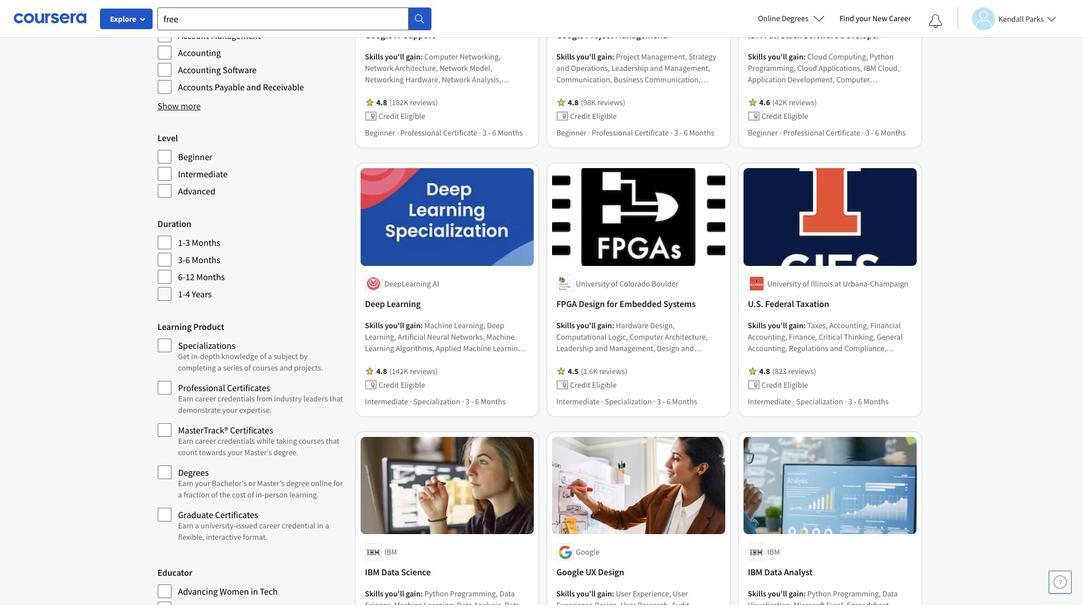 Task type: locate. For each thing, give the bounding box(es) containing it.
google left project
[[557, 29, 584, 41]]

eligible down 4.8 (182k reviews)
[[401, 111, 426, 122]]

: down "analyst"
[[804, 589, 806, 599]]

2 vertical spatial and
[[280, 363, 293, 373]]

0 vertical spatial degrees
[[782, 13, 809, 23]]

1 horizontal spatial learning
[[387, 298, 421, 309]]

show notifications image
[[929, 14, 943, 28]]

1 horizontal spatial data
[[765, 566, 783, 578]]

courses right taking at the bottom
[[299, 436, 324, 446]]

professional inside learning product group
[[178, 382, 225, 394]]

credentials for professional
[[218, 394, 255, 404]]

gain for management:
[[598, 52, 612, 62]]

accounting for accounting software
[[178, 64, 221, 75]]

skills you'll gain : down full
[[748, 52, 808, 62]]

beginner up advanced
[[178, 151, 213, 162]]

1 vertical spatial learning
[[158, 321, 192, 332]]

design,
[[595, 600, 620, 605]]

compliance,
[[845, 343, 887, 353]]

career up format.
[[259, 520, 280, 531]]

2 horizontal spatial specialization
[[797, 396, 844, 407]]

for down university of colorado boulder
[[607, 298, 618, 309]]

for
[[607, 298, 618, 309], [334, 478, 343, 488]]

: down the support
[[421, 52, 423, 62]]

accounts
[[178, 81, 213, 93]]

beginner inside level group
[[178, 151, 213, 162]]

4.8 (142k reviews)
[[377, 366, 438, 376]]

of left subject
[[260, 351, 267, 361]]

certificates for professional certificates
[[227, 382, 270, 394]]

you'll for management:
[[577, 52, 596, 62]]

0 vertical spatial design
[[579, 298, 605, 309]]

certificates down expertise.
[[230, 424, 273, 436]]

1 horizontal spatial university
[[768, 278, 802, 289]]

educator group
[[158, 566, 345, 605]]

: down ibm full stack software developer
[[804, 52, 806, 62]]

1- for 3
[[178, 237, 186, 248]]

credentials up towards
[[218, 436, 255, 446]]

: for for
[[612, 320, 615, 331]]

help center image
[[1054, 575, 1068, 589]]

credit eligible down (1.6k
[[571, 380, 617, 390]]

0 horizontal spatial and
[[247, 81, 261, 93]]

that for professional certificates
[[330, 394, 343, 404]]

university
[[576, 278, 610, 289], [768, 278, 802, 289]]

1 horizontal spatial financial
[[871, 320, 902, 331]]

intermediate
[[178, 168, 228, 180], [365, 396, 409, 407], [557, 396, 600, 407], [748, 396, 792, 407]]

learning product
[[158, 321, 224, 332]]

courses inside get in-depth knowledge of a subject by completing a series of courses and projects.
[[253, 363, 278, 373]]

university for design
[[576, 278, 610, 289]]

0 horizontal spatial university
[[576, 278, 610, 289]]

0 vertical spatial accounting
[[178, 47, 221, 58]]

user right "design,"
[[621, 600, 636, 605]]

1 horizontal spatial certificate
[[635, 128, 669, 138]]

credit down (823
[[762, 380, 782, 390]]

4.8 for it
[[377, 97, 387, 108]]

general
[[877, 332, 903, 342]]

credit down (182k
[[379, 111, 399, 122]]

gain down project
[[598, 52, 612, 62]]

1 vertical spatial courses
[[299, 436, 324, 446]]

data left science
[[382, 566, 400, 578]]

0 vertical spatial certificates
[[227, 382, 270, 394]]

specialization for design
[[605, 396, 652, 407]]

learning down deeplearning.ai
[[387, 298, 421, 309]]

earn inside earn a university-issued career credential in a flexible, interactive format.
[[178, 520, 194, 531]]

2 horizontal spatial and
[[831, 343, 843, 353]]

1 vertical spatial in
[[251, 586, 258, 597]]

earn career credentials while taking courses that count towards your master's degree.
[[178, 436, 340, 458]]

knowledge
[[222, 351, 258, 361]]

earn
[[178, 394, 194, 404], [178, 436, 194, 446], [178, 478, 194, 488], [178, 520, 194, 531]]

you'll for for
[[577, 320, 596, 331]]

2 data from the left
[[765, 566, 783, 578]]

intermediate · specialization · 3 - 6 months down "4.8 (142k reviews)"
[[365, 396, 506, 407]]

1- up the 3-
[[178, 237, 186, 248]]

credentials inside earn career credentials while taking courses that count towards your master's degree.
[[218, 436, 255, 446]]

2 vertical spatial accounting
[[814, 366, 851, 376]]

intermediate for deep learning
[[365, 396, 409, 407]]

credit
[[379, 111, 399, 122], [571, 111, 591, 122], [762, 111, 782, 122], [379, 380, 399, 390], [571, 380, 591, 390], [762, 380, 782, 390]]

reviews) for learning
[[410, 366, 438, 376]]

0 horizontal spatial intermediate · specialization · 3 - 6 months
[[365, 396, 506, 407]]

a left fraction
[[178, 490, 182, 500]]

gain down deep learning
[[406, 320, 421, 331]]

google for google ux design
[[557, 566, 584, 578]]

deep
[[365, 298, 385, 309]]

deep learning link
[[365, 297, 529, 311]]

credit eligible down (182k
[[379, 111, 426, 122]]

google for google project management:
[[557, 29, 584, 41]]

credit for learning
[[379, 380, 399, 390]]

data inside ibm data analyst link
[[765, 566, 783, 578]]

intermediate down (gaap), on the right bottom of the page
[[748, 396, 792, 407]]

intermediate down 4.5
[[557, 396, 600, 407]]

ibm full stack software developer
[[748, 29, 881, 41]]

earn up count
[[178, 436, 194, 446]]

fpga
[[557, 298, 577, 309]]

1 vertical spatial in-
[[256, 490, 265, 500]]

4.8 left (142k
[[377, 366, 387, 376]]

1 horizontal spatial in-
[[256, 490, 265, 500]]

professional certificates
[[178, 382, 270, 394]]

gain down the support
[[406, 52, 421, 62]]

2 beginner · professional certificate · 3 - 6 months from the left
[[557, 128, 715, 138]]

1 vertical spatial credentials
[[218, 436, 255, 446]]

industry
[[274, 394, 302, 404]]

skills you'll gain : down the fpga
[[557, 320, 616, 331]]

show more button
[[158, 99, 201, 113]]

: for stack
[[804, 52, 806, 62]]

series
[[223, 363, 243, 373]]

gain down stack
[[789, 52, 804, 62]]

in- right the cost
[[256, 490, 265, 500]]

a up flexible,
[[195, 520, 199, 531]]

(823
[[773, 366, 787, 376]]

ibm data analyst link
[[748, 565, 913, 579]]

career for professional
[[195, 394, 216, 404]]

1 horizontal spatial intermediate · specialization · 3 - 6 months
[[557, 396, 698, 407]]

: down google project management:
[[612, 52, 615, 62]]

that inside earn career credentials while taking courses that count towards your master's degree.
[[326, 436, 340, 446]]

in- inside earn your bachelor's or master's degree online for a fraction of the cost of in-person learning.
[[256, 490, 265, 500]]

google up google ux design
[[576, 547, 600, 557]]

: for science
[[421, 589, 423, 599]]

0 vertical spatial master's
[[245, 447, 272, 458]]

learning
[[387, 298, 421, 309], [158, 321, 192, 332]]

skills you'll gain :
[[365, 52, 425, 62], [557, 52, 616, 62], [748, 52, 808, 62], [365, 320, 425, 331], [557, 320, 616, 331], [748, 320, 808, 331], [365, 589, 425, 599], [557, 589, 616, 599], [748, 589, 808, 599]]

that inside the earn career credentials from industry leaders that demonstrate your expertise.
[[330, 394, 343, 404]]

ibm up ibm data analyst
[[768, 547, 780, 557]]

of left illinois at right
[[803, 278, 810, 289]]

beginner
[[365, 128, 395, 138], [557, 128, 587, 138], [748, 128, 779, 138], [178, 151, 213, 162]]

2 university from the left
[[768, 278, 802, 289]]

career inside the earn career credentials from industry leaders that demonstrate your expertise.
[[195, 394, 216, 404]]

earn up demonstrate
[[178, 394, 194, 404]]

accounting down the 'account'
[[178, 47, 221, 58]]

eligible down "4.8 (142k reviews)"
[[401, 380, 426, 390]]

design right the fpga
[[579, 298, 605, 309]]

1 horizontal spatial beginner · professional certificate · 3 - 6 months
[[557, 128, 715, 138]]

months
[[498, 128, 523, 138], [690, 128, 715, 138], [881, 128, 906, 138], [192, 237, 220, 248], [192, 254, 220, 265], [196, 271, 225, 283], [481, 396, 506, 407], [673, 396, 698, 407], [864, 396, 889, 407]]

skills group
[[158, 10, 345, 94]]

that
[[330, 394, 343, 404], [326, 436, 340, 446]]

gain for stack
[[789, 52, 804, 62]]

1 vertical spatial and
[[831, 343, 843, 353]]

explore
[[110, 14, 136, 24]]

online
[[759, 13, 781, 23]]

0 horizontal spatial courses
[[253, 363, 278, 373]]

intermediate · specialization · 3 - 6 months
[[365, 396, 506, 407], [557, 396, 698, 407], [748, 396, 889, 407]]

4.8 left (182k
[[377, 97, 387, 108]]

skills down the fpga
[[557, 320, 575, 331]]

beginner down "(98k"
[[557, 128, 587, 138]]

degrees inside learning product group
[[178, 467, 209, 478]]

career inside earn career credentials while taking courses that count towards your master's degree.
[[195, 436, 216, 446]]

skills you'll gain : for stack
[[748, 52, 808, 62]]

skills down ibm data analyst
[[748, 589, 767, 599]]

2 certificate from the left
[[635, 128, 669, 138]]

0 vertical spatial 1-
[[178, 237, 186, 248]]

intermediate for fpga design for embedded systems
[[557, 396, 600, 407]]

in inside earn a university-issued career credential in a flexible, interactive format.
[[317, 520, 324, 531]]

that up online
[[326, 436, 340, 446]]

accounting for accounting
[[178, 47, 221, 58]]

3-
[[178, 254, 186, 265]]

design right ux
[[598, 566, 625, 578]]

career inside earn a university-issued career credential in a flexible, interactive format.
[[259, 520, 280, 531]]

0 horizontal spatial specialization
[[414, 396, 461, 407]]

accounting up accounts
[[178, 64, 221, 75]]

skills you'll gain : for analyst
[[748, 589, 808, 599]]

analysis,
[[780, 355, 810, 365]]

earn for graduate certificates
[[178, 520, 194, 531]]

skills down the u.s.
[[748, 320, 767, 331]]

0 horizontal spatial financial
[[748, 355, 779, 365]]

google it support link
[[365, 28, 529, 42]]

None search field
[[157, 7, 432, 30]]

gain down fpga design for embedded systems
[[598, 320, 612, 331]]

0 horizontal spatial data
[[382, 566, 400, 578]]

1 vertical spatial for
[[334, 478, 343, 488]]

earn up flexible,
[[178, 520, 194, 531]]

1 data from the left
[[382, 566, 400, 578]]

eligible for it
[[401, 111, 426, 122]]

0 horizontal spatial in
[[251, 586, 258, 597]]

master's inside earn your bachelor's or master's degree online for a fraction of the cost of in-person learning.
[[257, 478, 285, 488]]

1 horizontal spatial degrees
[[782, 13, 809, 23]]

beginner · professional certificate · 3 - 6 months
[[365, 128, 523, 138], [557, 128, 715, 138], [748, 128, 906, 138]]

eligible for project
[[592, 111, 617, 122]]

credit eligible for full
[[762, 111, 809, 122]]

(42k
[[773, 97, 788, 108]]

: down science
[[421, 589, 423, 599]]

credit eligible for learning
[[379, 380, 426, 390]]

1 vertical spatial financial
[[748, 355, 779, 365]]

gain for science
[[406, 589, 421, 599]]

0 vertical spatial courses
[[253, 363, 278, 373]]

:
[[421, 52, 423, 62], [612, 52, 615, 62], [804, 52, 806, 62], [421, 320, 423, 331], [612, 320, 615, 331], [804, 320, 806, 331], [421, 589, 423, 599], [612, 589, 615, 599], [804, 589, 806, 599]]

0 horizontal spatial for
[[334, 478, 343, 488]]

skills you'll gain : down it
[[365, 52, 425, 62]]

learning product group
[[158, 320, 345, 547]]

skills for google it support
[[365, 52, 384, 62]]

3 earn from the top
[[178, 478, 194, 488]]

earn inside earn career credentials while taking courses that count towards your master's degree.
[[178, 436, 194, 446]]

you'll down the federal
[[768, 320, 788, 331]]

2 specialization from the left
[[605, 396, 652, 407]]

1 intermediate · specialization · 3 - 6 months from the left
[[365, 396, 506, 407]]

2 horizontal spatial beginner · professional certificate · 3 - 6 months
[[748, 128, 906, 138]]

earn inside earn your bachelor's or master's degree online for a fraction of the cost of in-person learning.
[[178, 478, 194, 488]]

u.s. federal taxation
[[748, 298, 830, 309]]

for right online
[[334, 478, 343, 488]]

0 vertical spatial credentials
[[218, 394, 255, 404]]

specialization for learning
[[414, 396, 461, 407]]

0 vertical spatial learning
[[387, 298, 421, 309]]

0 vertical spatial and
[[247, 81, 261, 93]]

skills down google project management:
[[557, 52, 575, 62]]

google
[[385, 10, 408, 20], [365, 29, 393, 41], [557, 29, 584, 41], [576, 547, 600, 557], [557, 566, 584, 578]]

gain for support
[[406, 52, 421, 62]]

2 1- from the top
[[178, 288, 186, 300]]

kendall parks button
[[958, 7, 1057, 30]]

bachelor's
[[212, 478, 247, 488]]

1-
[[178, 237, 186, 248], [178, 288, 186, 300]]

software up accounts payable and receivable
[[223, 64, 257, 75]]

1 university from the left
[[576, 278, 610, 289]]

4.8 left "(98k"
[[568, 97, 579, 108]]

at
[[835, 278, 842, 289]]

intermediate inside level group
[[178, 168, 228, 180]]

you'll down ibm data analyst
[[768, 589, 788, 599]]

eligible down 4.8 (98k reviews)
[[592, 111, 617, 122]]

2 earn from the top
[[178, 436, 194, 446]]

What do you want to learn? text field
[[157, 7, 409, 30]]

1 vertical spatial master's
[[257, 478, 285, 488]]

problem
[[775, 377, 804, 388]]

person
[[265, 490, 288, 500]]

3 beginner · professional certificate · 3 - 6 months from the left
[[748, 128, 906, 138]]

gain down science
[[406, 589, 421, 599]]

payable
[[215, 81, 245, 93]]

professional down '4.6 (42k reviews)'
[[784, 128, 825, 138]]

in inside educator group
[[251, 586, 258, 597]]

1 horizontal spatial software
[[804, 29, 839, 41]]

0 vertical spatial in
[[317, 520, 324, 531]]

receivable
[[263, 81, 304, 93]]

in-
[[191, 351, 200, 361], [256, 490, 265, 500]]

0 horizontal spatial software
[[223, 64, 257, 75]]

3 intermediate · specialization · 3 - 6 months from the left
[[748, 396, 889, 407]]

3-6 months
[[178, 254, 220, 265]]

your up fraction
[[195, 478, 210, 488]]

4.8 for federal
[[760, 366, 771, 376]]

in- up completing
[[191, 351, 200, 361]]

beginner · professional certificate · 3 - 6 months for support
[[365, 128, 523, 138]]

skills for deep learning
[[365, 320, 384, 331]]

0 horizontal spatial certificate
[[443, 128, 478, 138]]

3 specialization from the left
[[797, 396, 844, 407]]

credit down 4.5
[[571, 380, 591, 390]]

ibm left full
[[748, 29, 763, 41]]

completing
[[178, 363, 216, 373]]

you'll down full
[[768, 52, 788, 62]]

1 credentials from the top
[[218, 394, 255, 404]]

intermediate up advanced
[[178, 168, 228, 180]]

1 vertical spatial accounting
[[178, 64, 221, 75]]

get in-depth knowledge of a subject by completing a series of courses and projects.
[[178, 351, 323, 373]]

beginner · professional certificate · 3 - 6 months down 4.8 (182k reviews)
[[365, 128, 523, 138]]

professional for support
[[401, 128, 442, 138]]

1 1- from the top
[[178, 237, 186, 248]]

2 horizontal spatial certificate
[[827, 128, 861, 138]]

0 horizontal spatial degrees
[[178, 467, 209, 478]]

beginner for it
[[365, 128, 395, 138]]

0 horizontal spatial learning
[[158, 321, 192, 332]]

career
[[195, 394, 216, 404], [195, 436, 216, 446], [259, 520, 280, 531]]

1- down 6-
[[178, 288, 186, 300]]

1 earn from the top
[[178, 394, 194, 404]]

degrees
[[782, 13, 809, 23], [178, 467, 209, 478]]

you'll down it
[[385, 52, 405, 62]]

duration group
[[158, 217, 345, 301]]

: for support
[[421, 52, 423, 62]]

career up towards
[[195, 436, 216, 446]]

0 vertical spatial career
[[195, 394, 216, 404]]

1 certificate from the left
[[443, 128, 478, 138]]

0 vertical spatial in-
[[191, 351, 200, 361]]

university up the fpga
[[576, 278, 610, 289]]

earn inside the earn career credentials from industry leaders that demonstrate your expertise.
[[178, 394, 194, 404]]

credentials up expertise.
[[218, 394, 255, 404]]

1 beginner · professional certificate · 3 - 6 months from the left
[[365, 128, 523, 138]]

towards
[[199, 447, 226, 458]]

1- for 4
[[178, 288, 186, 300]]

years
[[192, 288, 212, 300]]

1 vertical spatial certificates
[[230, 424, 273, 436]]

you'll down deep learning
[[385, 320, 405, 331]]

software right stack
[[804, 29, 839, 41]]

critical
[[819, 332, 843, 342]]

degrees up stack
[[782, 13, 809, 23]]

your inside earn career credentials while taking courses that count towards your master's degree.
[[228, 447, 243, 458]]

gain down "analyst"
[[789, 589, 804, 599]]

0 horizontal spatial in-
[[191, 351, 200, 361]]

ibm data analyst
[[748, 566, 813, 578]]

financial up generally at the bottom right of the page
[[748, 355, 779, 365]]

1 horizontal spatial and
[[280, 363, 293, 373]]

online degrees button
[[749, 6, 834, 31]]

intermediate · specialization · 3 - 6 months for learning
[[365, 396, 506, 407]]

1 horizontal spatial in
[[317, 520, 324, 531]]

credentials for mastertrack®
[[218, 436, 255, 446]]

beginner · professional certificate · 3 - 6 months for stack
[[748, 128, 906, 138]]

accouting,
[[846, 355, 882, 365]]

2 intermediate · specialization · 3 - 6 months from the left
[[557, 396, 698, 407]]

beginner · professional certificate · 3 - 6 months down '4.6 (42k reviews)'
[[748, 128, 906, 138]]

4 earn from the top
[[178, 520, 194, 531]]

1 vertical spatial software
[[223, 64, 257, 75]]

accounting
[[178, 47, 221, 58], [178, 64, 221, 75], [814, 366, 851, 376]]

expertise.
[[239, 405, 272, 415]]

eligible for design
[[592, 380, 617, 390]]

1 vertical spatial career
[[195, 436, 216, 446]]

generally
[[748, 366, 780, 376]]

master's inside earn career credentials while taking courses that count towards your master's degree.
[[245, 447, 272, 458]]

reviews) for it
[[410, 97, 438, 108]]

ibm full stack software developer link
[[748, 28, 913, 42]]

4.8 up (gaap), on the right bottom of the page
[[760, 366, 771, 376]]

reviews) for full
[[789, 97, 817, 108]]

data inside ibm data science link
[[382, 566, 400, 578]]

credit eligible for it
[[379, 111, 426, 122]]

show more
[[158, 100, 201, 112]]

skills for fpga design for embedded systems
[[557, 320, 575, 331]]

0 vertical spatial that
[[330, 394, 343, 404]]

google ux design link
[[557, 565, 721, 579]]

1 specialization from the left
[[414, 396, 461, 407]]

1 horizontal spatial for
[[607, 298, 618, 309]]

user experience, user experience design, user research, audit
[[557, 589, 720, 605]]

credentials inside the earn career credentials from industry leaders that demonstrate your expertise.
[[218, 394, 255, 404]]

google left it
[[365, 29, 393, 41]]

1 horizontal spatial specialization
[[605, 396, 652, 407]]

1 vertical spatial degrees
[[178, 467, 209, 478]]

gain for analyst
[[789, 589, 804, 599]]

urbana-
[[843, 278, 871, 289]]

level
[[158, 132, 178, 144]]

1 vertical spatial that
[[326, 436, 340, 446]]

in right credential
[[317, 520, 324, 531]]

·
[[397, 128, 399, 138], [479, 128, 481, 138], [589, 128, 591, 138], [671, 128, 673, 138], [780, 128, 782, 138], [863, 128, 865, 138], [410, 396, 412, 407], [462, 396, 464, 407], [602, 396, 604, 407], [654, 396, 656, 407], [793, 396, 795, 407], [845, 396, 847, 407]]

3 certificate from the left
[[827, 128, 861, 138]]

skills inside skills group
[[158, 11, 178, 22]]

0 horizontal spatial beginner · professional certificate · 3 - 6 months
[[365, 128, 523, 138]]

2 vertical spatial certificates
[[215, 509, 258, 520]]

finance,
[[789, 332, 818, 342]]

professional down 4.8 (182k reviews)
[[401, 128, 442, 138]]

google it support
[[365, 29, 435, 41]]

reviews) down analysis,
[[789, 366, 817, 376]]

1 vertical spatial 1-
[[178, 288, 186, 300]]

2 vertical spatial career
[[259, 520, 280, 531]]

kendall parks
[[999, 13, 1045, 24]]

illinois
[[811, 278, 834, 289]]

2 credentials from the top
[[218, 436, 255, 446]]

2 horizontal spatial intermediate · specialization · 3 - 6 months
[[748, 396, 889, 407]]

gain for for
[[598, 320, 612, 331]]

eligible down 4.5 (1.6k reviews)
[[592, 380, 617, 390]]

1 horizontal spatial courses
[[299, 436, 324, 446]]

taxes, accounting, financial accounting, finance, critical thinking, general accounting, regulations and compliance, financial analysis, corporate accouting, generally accepted accounting principles (gaap), problem solving, benefits
[[748, 320, 903, 388]]

skills you'll gain : for management:
[[557, 52, 616, 62]]

career for mastertrack®
[[195, 436, 216, 446]]

you'll for support
[[385, 52, 405, 62]]

(142k
[[390, 366, 409, 376]]

0 vertical spatial software
[[804, 29, 839, 41]]

eligible down accepted
[[784, 380, 809, 390]]



Task type: describe. For each thing, give the bounding box(es) containing it.
courses inside earn career credentials while taking courses that count towards your master's degree.
[[299, 436, 324, 446]]

it
[[394, 29, 402, 41]]

4.6
[[760, 97, 771, 108]]

skills you'll gain : for for
[[557, 320, 616, 331]]

credential
[[282, 520, 316, 531]]

0 vertical spatial for
[[607, 298, 618, 309]]

reviews) for federal
[[789, 366, 817, 376]]

of left the
[[211, 490, 218, 500]]

gain up "design,"
[[598, 589, 612, 599]]

duration
[[158, 218, 192, 229]]

certificate for google it support
[[443, 128, 478, 138]]

of down or
[[248, 490, 254, 500]]

stack
[[781, 29, 802, 41]]

certificates for graduate certificates
[[215, 509, 258, 520]]

professional for stack
[[784, 128, 825, 138]]

ux
[[586, 566, 597, 578]]

google project management: link
[[557, 28, 721, 42]]

research,
[[638, 600, 670, 605]]

product
[[193, 321, 224, 332]]

that for mastertrack® certificates
[[326, 436, 340, 446]]

full
[[765, 29, 779, 41]]

skills up experience
[[557, 589, 575, 599]]

you'll up experience
[[577, 589, 596, 599]]

advancing women in tech
[[178, 586, 278, 597]]

(182k
[[390, 97, 409, 108]]

the
[[220, 490, 231, 500]]

skills for ibm data science
[[365, 589, 384, 599]]

4.8 for project
[[568, 97, 579, 108]]

new
[[873, 13, 888, 23]]

degree
[[286, 478, 309, 488]]

gain up the finance,
[[789, 320, 804, 331]]

beginner · professional certificate · 3 - 6 months for management:
[[557, 128, 715, 138]]

a right credential
[[325, 520, 329, 531]]

your inside the earn career credentials from industry leaders that demonstrate your expertise.
[[223, 405, 238, 415]]

skills for ibm full stack software developer
[[748, 52, 767, 62]]

experience
[[557, 600, 593, 605]]

accounting software
[[178, 64, 257, 75]]

data for science
[[382, 566, 400, 578]]

beginner for full
[[748, 128, 779, 138]]

certificate for ibm full stack software developer
[[827, 128, 861, 138]]

learning.
[[290, 490, 319, 500]]

4.8 (98k reviews)
[[568, 97, 626, 108]]

find
[[840, 13, 855, 23]]

champaign
[[871, 278, 909, 289]]

4.5 (1.6k reviews)
[[568, 366, 628, 376]]

(1.6k
[[581, 366, 598, 376]]

credit for design
[[571, 380, 591, 390]]

ibm up ibm data science at the left of page
[[385, 547, 397, 557]]

earn for degrees
[[178, 478, 194, 488]]

accounts payable and receivable
[[178, 81, 304, 93]]

of down knowledge
[[244, 363, 251, 373]]

you'll for science
[[385, 589, 405, 599]]

1 vertical spatial design
[[598, 566, 625, 578]]

credit eligible for design
[[571, 380, 617, 390]]

level group
[[158, 131, 345, 198]]

data for analyst
[[765, 566, 783, 578]]

management
[[211, 30, 261, 41]]

4.8 (823 reviews)
[[760, 366, 817, 376]]

4.8 for learning
[[377, 366, 387, 376]]

intermediate · specialization · 3 - 6 months for federal
[[748, 396, 889, 407]]

4.5
[[568, 366, 579, 376]]

university for federal
[[768, 278, 802, 289]]

fpga design for embedded systems link
[[557, 297, 721, 311]]

tech
[[260, 586, 278, 597]]

in- inside get in-depth knowledge of a subject by completing a series of courses and projects.
[[191, 351, 200, 361]]

deeplearning.ai
[[385, 278, 440, 289]]

mastertrack® certificates
[[178, 424, 273, 436]]

regulations
[[789, 343, 829, 353]]

for inside earn your bachelor's or master's degree online for a fraction of the cost of in-person learning.
[[334, 478, 343, 488]]

graduate
[[178, 509, 213, 520]]

skills you'll gain : up experience
[[557, 589, 616, 599]]

6 inside the duration group
[[186, 254, 190, 265]]

or
[[249, 478, 256, 488]]

reviews) for design
[[600, 366, 628, 376]]

subject
[[274, 351, 298, 361]]

google project management:
[[557, 29, 669, 41]]

embedded
[[620, 298, 662, 309]]

a inside earn your bachelor's or master's degree online for a fraction of the cost of in-person learning.
[[178, 490, 182, 500]]

projects.
[[294, 363, 323, 373]]

you'll for analyst
[[768, 589, 788, 599]]

from
[[257, 394, 273, 404]]

corporate
[[811, 355, 845, 365]]

find your new career link
[[834, 11, 917, 26]]

: down deep learning link
[[421, 320, 423, 331]]

taxation
[[796, 298, 830, 309]]

credit eligible for project
[[571, 111, 617, 122]]

3 inside the duration group
[[186, 237, 190, 248]]

solving,
[[805, 377, 832, 388]]

skills for google project management:
[[557, 52, 575, 62]]

count
[[178, 447, 197, 458]]

depth
[[200, 351, 220, 361]]

flexible,
[[178, 532, 204, 542]]

management:
[[615, 29, 669, 41]]

online
[[311, 478, 332, 488]]

a left subject
[[268, 351, 272, 361]]

skills you'll gain : down deep learning
[[365, 320, 425, 331]]

eligible for federal
[[784, 380, 809, 390]]

accounting inside the "taxes, accounting, financial accounting, finance, critical thinking, general accounting, regulations and compliance, financial analysis, corporate accouting, generally accepted accounting principles (gaap), problem solving, benefits"
[[814, 366, 851, 376]]

2 vertical spatial accounting,
[[748, 343, 788, 353]]

credit for full
[[762, 111, 782, 122]]

women
[[220, 586, 249, 597]]

credit for it
[[379, 111, 399, 122]]

u.s.
[[748, 298, 764, 309]]

and inside get in-depth knowledge of a subject by completing a series of courses and projects.
[[280, 363, 293, 373]]

university of illinois at urbana-champaign
[[768, 278, 909, 289]]

: for analyst
[[804, 589, 806, 599]]

earn for mastertrack® certificates
[[178, 436, 194, 446]]

credit for project
[[571, 111, 591, 122]]

skills you'll gain : for science
[[365, 589, 425, 599]]

learning inside group
[[158, 321, 192, 332]]

: for management:
[[612, 52, 615, 62]]

colorado
[[620, 278, 651, 289]]

ibm left science
[[365, 566, 380, 578]]

0 vertical spatial financial
[[871, 320, 902, 331]]

: up the finance,
[[804, 320, 806, 331]]

4
[[186, 288, 190, 300]]

skills you'll gain : down the federal
[[748, 320, 808, 331]]

professional for management:
[[592, 128, 633, 138]]

of left colorado
[[612, 278, 618, 289]]

skills you'll gain : for support
[[365, 52, 425, 62]]

earn a university-issued career credential in a flexible, interactive format.
[[178, 520, 329, 542]]

eligible for learning
[[401, 380, 426, 390]]

boulder
[[652, 278, 679, 289]]

google for google it support
[[365, 29, 393, 41]]

beginner for project
[[557, 128, 587, 138]]

(gaap),
[[748, 377, 773, 388]]

credit for federal
[[762, 380, 782, 390]]

credit eligible for federal
[[762, 380, 809, 390]]

certificates for mastertrack® certificates
[[230, 424, 273, 436]]

degrees inside dropdown button
[[782, 13, 809, 23]]

and inside the "taxes, accounting, financial accounting, finance, critical thinking, general accounting, regulations and compliance, financial analysis, corporate accouting, generally accepted accounting principles (gaap), problem solving, benefits"
[[831, 343, 843, 353]]

systems
[[664, 298, 696, 309]]

university-
[[201, 520, 236, 531]]

and inside skills group
[[247, 81, 261, 93]]

educator
[[158, 567, 193, 578]]

taking
[[276, 436, 297, 446]]

0 vertical spatial accounting,
[[830, 320, 869, 331]]

user right experience,
[[673, 589, 688, 599]]

your inside earn your bachelor's or master's degree online for a fraction of the cost of in-person learning.
[[195, 478, 210, 488]]

google ux design
[[557, 566, 625, 578]]

earn career credentials from industry leaders that demonstrate your expertise.
[[178, 394, 343, 415]]

online degrees
[[759, 13, 809, 23]]

leaders
[[304, 394, 328, 404]]

issued
[[236, 520, 258, 531]]

kendall
[[999, 13, 1025, 24]]

1 vertical spatial accounting,
[[748, 332, 788, 342]]

account
[[178, 30, 209, 41]]

software inside skills group
[[223, 64, 257, 75]]

ibm data science
[[365, 566, 431, 578]]

: up "design,"
[[612, 589, 615, 599]]

principles
[[853, 366, 886, 376]]

you'll for stack
[[768, 52, 788, 62]]

intermediate · specialization · 3 - 6 months for design
[[557, 396, 698, 407]]

support
[[404, 29, 435, 41]]

science
[[401, 566, 431, 578]]

eligible for full
[[784, 111, 809, 122]]

demonstrate
[[178, 405, 221, 415]]

specialization for federal
[[797, 396, 844, 407]]

ibm up full
[[768, 10, 780, 20]]

ibm left "analyst"
[[748, 566, 763, 578]]

google up it
[[385, 10, 408, 20]]

degree.
[[274, 447, 299, 458]]

accepted
[[782, 366, 812, 376]]

benefits
[[834, 377, 861, 388]]

coursera image
[[14, 9, 86, 28]]

reviews) for project
[[598, 97, 626, 108]]

advanced
[[178, 185, 216, 197]]

certificate for google project management:
[[635, 128, 669, 138]]

intermediate for u.s. federal taxation
[[748, 396, 792, 407]]

user up "design,"
[[616, 589, 632, 599]]

earn for professional certificates
[[178, 394, 194, 404]]

4.8 (182k reviews)
[[377, 97, 438, 108]]

a left 'series'
[[218, 363, 222, 373]]

skills for ibm data analyst
[[748, 589, 767, 599]]

your right 'find'
[[856, 13, 872, 23]]



Task type: vqa. For each thing, say whether or not it's contained in the screenshot.


